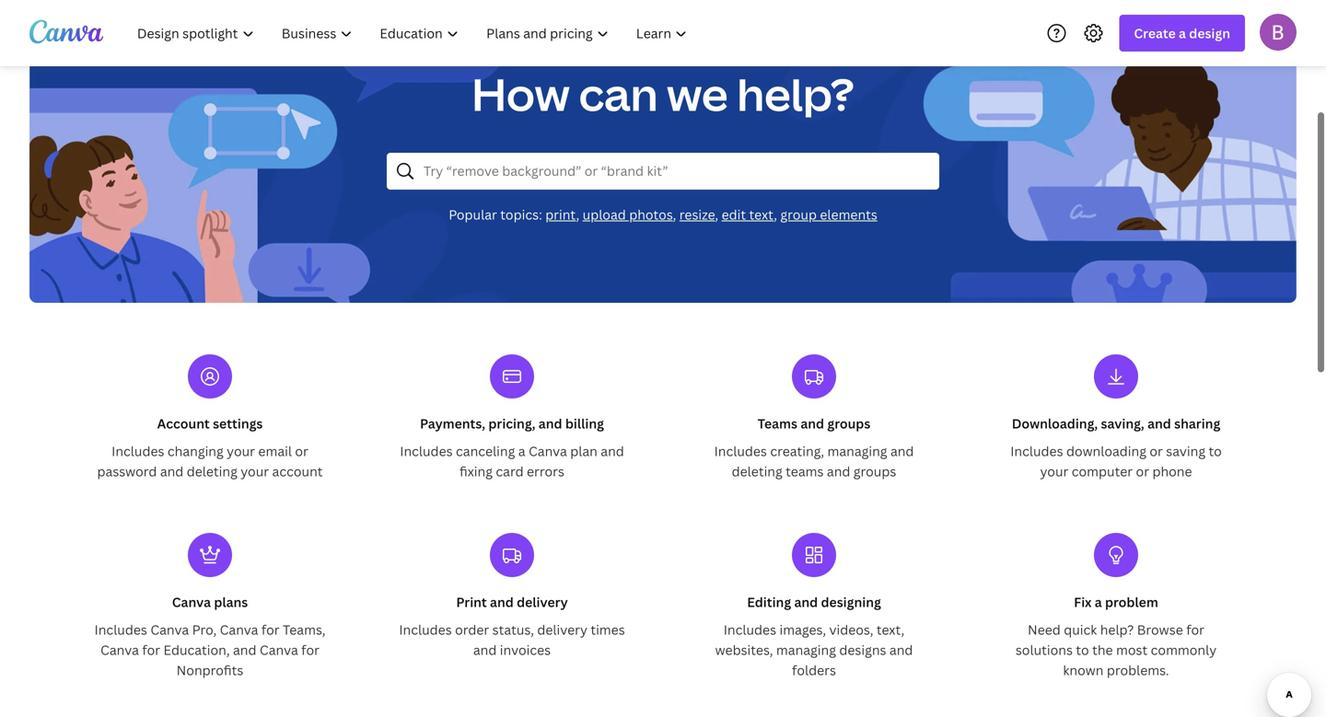 Task type: describe. For each thing, give the bounding box(es) containing it.
includes creating, managing and deleting teams and groups
[[714, 443, 914, 480]]

most
[[1116, 642, 1148, 659]]

canva down plans
[[220, 621, 258, 639]]

need quick help? browse for solutions to the most commonly known problems.
[[1016, 621, 1217, 679]]

create a design
[[1134, 24, 1231, 42]]

nonprofits
[[177, 662, 243, 679]]

we
[[667, 64, 728, 124]]

phone
[[1153, 463, 1192, 480]]

commonly
[[1151, 642, 1217, 659]]

the
[[1092, 642, 1113, 659]]

and inside includes order status, delivery times and invoices
[[473, 642, 497, 659]]

print and delivery
[[456, 594, 568, 611]]

downloading,
[[1012, 415, 1098, 432]]

a inside includes canceling a canva plan and fixing card errors
[[518, 443, 526, 460]]

email
[[258, 443, 292, 460]]

pro,
[[192, 621, 217, 639]]

known
[[1063, 662, 1104, 679]]

create a design button
[[1119, 15, 1245, 52]]

groups inside "includes creating, managing and deleting teams and groups"
[[854, 463, 897, 480]]

includes for downloading
[[1011, 443, 1063, 460]]

designing
[[821, 594, 881, 611]]

account settings
[[157, 415, 263, 432]]

includes for images,
[[724, 621, 777, 639]]

need
[[1028, 621, 1061, 639]]

account
[[157, 415, 210, 432]]

includes downloading or saving to your computer or phone
[[1011, 443, 1222, 480]]

4 , from the left
[[774, 206, 777, 223]]

0 vertical spatial groups
[[827, 415, 871, 432]]

group elements link
[[780, 206, 878, 223]]

bob builder image
[[1260, 14, 1297, 50]]

includes canceling a canva plan and fixing card errors
[[400, 443, 624, 480]]

problems.
[[1107, 662, 1169, 679]]

folders
[[792, 662, 836, 679]]

websites,
[[715, 642, 773, 659]]

how
[[472, 64, 570, 124]]

canceling
[[456, 443, 515, 460]]

2 , from the left
[[673, 206, 676, 223]]

deleting inside "includes creating, managing and deleting teams and groups"
[[732, 463, 783, 480]]

includes order status, delivery times and invoices
[[399, 621, 625, 659]]

edit text link
[[722, 206, 774, 223]]

text
[[749, 206, 774, 223]]

help? inside need quick help? browse for solutions to the most commonly known problems.
[[1100, 621, 1134, 639]]

create
[[1134, 24, 1176, 42]]

your down settings
[[227, 443, 255, 460]]

downloading
[[1067, 443, 1147, 460]]

saving
[[1166, 443, 1206, 460]]

order
[[455, 621, 489, 639]]

sharing
[[1174, 415, 1221, 432]]

includes for canva
[[94, 621, 147, 639]]

resize link
[[680, 206, 715, 223]]

popular topics: print , upload photos , resize , edit text , group elements
[[449, 206, 878, 223]]

or up phone
[[1150, 443, 1163, 460]]

and inside includes changing your email or password and deleting your account
[[160, 463, 184, 480]]

managing inside "includes creating, managing and deleting teams and groups"
[[828, 443, 887, 460]]

canva up the "education,"
[[150, 621, 189, 639]]

account
[[272, 463, 323, 480]]

topics:
[[500, 206, 542, 223]]

teams and groups
[[758, 415, 871, 432]]

includes for changing
[[112, 443, 164, 460]]

managing inside the includes images, videos, text, websites, managing designs and folders
[[776, 642, 836, 659]]

password
[[97, 463, 157, 480]]

plan
[[570, 443, 598, 460]]

design
[[1189, 24, 1231, 42]]

0 vertical spatial delivery
[[517, 594, 568, 611]]

top level navigation element
[[125, 15, 703, 52]]

text,
[[877, 621, 905, 639]]

for inside need quick help? browse for solutions to the most commonly known problems.
[[1186, 621, 1205, 639]]

teams
[[786, 463, 824, 480]]

downloading, saving, and sharing
[[1012, 415, 1221, 432]]

to inside need quick help? browse for solutions to the most commonly known problems.
[[1076, 642, 1089, 659]]

canva inside includes canceling a canva plan and fixing card errors
[[529, 443, 567, 460]]

pricing,
[[489, 415, 536, 432]]

Try "remove background" or "brand kit" search field
[[424, 154, 928, 189]]

editing
[[747, 594, 791, 611]]



Task type: vqa. For each thing, say whether or not it's contained in the screenshot.
topmost help?
yes



Task type: locate. For each thing, give the bounding box(es) containing it.
to left the
[[1076, 642, 1089, 659]]

1 horizontal spatial to
[[1209, 443, 1222, 460]]

or
[[295, 443, 308, 460], [1150, 443, 1163, 460], [1136, 463, 1150, 480]]

1 vertical spatial a
[[518, 443, 526, 460]]

1 vertical spatial to
[[1076, 642, 1089, 659]]

managing down teams and groups
[[828, 443, 887, 460]]

status,
[[492, 621, 534, 639]]

a inside create a design dropdown button
[[1179, 24, 1186, 42]]

1 vertical spatial groups
[[854, 463, 897, 480]]

canva left the "education,"
[[100, 642, 139, 659]]

managing
[[828, 443, 887, 460], [776, 642, 836, 659]]

deleting inside includes changing your email or password and deleting your account
[[187, 463, 237, 480]]

can
[[579, 64, 658, 124]]

print
[[545, 206, 576, 223]]

payments,
[[420, 415, 485, 432]]

editing and designing
[[747, 594, 881, 611]]

a
[[1179, 24, 1186, 42], [518, 443, 526, 460], [1095, 594, 1102, 611]]

print
[[456, 594, 487, 611]]

includes up password
[[112, 443, 164, 460]]

0 vertical spatial a
[[1179, 24, 1186, 42]]

or inside includes changing your email or password and deleting your account
[[295, 443, 308, 460]]

includes changing your email or password and deleting your account
[[97, 443, 323, 480]]

, left edit
[[715, 206, 719, 223]]

includes left pro,
[[94, 621, 147, 639]]

includes canva pro, canva for teams, canva for education, and canva for nonprofits
[[94, 621, 326, 679]]

deleting
[[187, 463, 237, 480], [732, 463, 783, 480]]

deleting down creating, at right
[[732, 463, 783, 480]]

a for create
[[1179, 24, 1186, 42]]

for
[[261, 621, 280, 639], [1186, 621, 1205, 639], [142, 642, 160, 659], [301, 642, 320, 659]]

1 horizontal spatial help?
[[1100, 621, 1134, 639]]

1 vertical spatial managing
[[776, 642, 836, 659]]

group
[[780, 206, 817, 223]]

delivery up invoices
[[537, 621, 588, 639]]

a left design
[[1179, 24, 1186, 42]]

, left group
[[774, 206, 777, 223]]

delivery inside includes order status, delivery times and invoices
[[537, 621, 588, 639]]

changing
[[168, 443, 224, 460]]

0 horizontal spatial to
[[1076, 642, 1089, 659]]

for up commonly
[[1186, 621, 1205, 639]]

how can we help?
[[472, 64, 855, 124]]

includes images, videos, text, websites, managing designs and folders
[[715, 621, 913, 679]]

groups
[[827, 415, 871, 432], [854, 463, 897, 480]]

images,
[[780, 621, 826, 639]]

2 deleting from the left
[[732, 463, 783, 480]]

videos,
[[829, 621, 874, 639]]

your down downloading,
[[1040, 463, 1069, 480]]

your
[[227, 443, 255, 460], [241, 463, 269, 480], [1040, 463, 1069, 480]]

your down email
[[241, 463, 269, 480]]

, left the upload
[[576, 206, 580, 223]]

includes down 'payments,'
[[400, 443, 453, 460]]

fix a problem
[[1074, 594, 1159, 611]]

includes down teams
[[714, 443, 767, 460]]

includes for order
[[399, 621, 452, 639]]

0 vertical spatial help?
[[737, 64, 855, 124]]

includes for creating,
[[714, 443, 767, 460]]

browse
[[1137, 621, 1183, 639]]

computer
[[1072, 463, 1133, 480]]

a up card
[[518, 443, 526, 460]]

includes inside includes downloading or saving to your computer or phone
[[1011, 443, 1063, 460]]

0 vertical spatial to
[[1209, 443, 1222, 460]]

help?
[[737, 64, 855, 124], [1100, 621, 1134, 639]]

teams,
[[283, 621, 326, 639]]

includes inside "includes creating, managing and deleting teams and groups"
[[714, 443, 767, 460]]

to inside includes downloading or saving to your computer or phone
[[1209, 443, 1222, 460]]

solutions
[[1016, 642, 1073, 659]]

1 horizontal spatial deleting
[[732, 463, 783, 480]]

a for fix
[[1095, 594, 1102, 611]]

, left resize link
[[673, 206, 676, 223]]

creating,
[[770, 443, 824, 460]]

times
[[591, 621, 625, 639]]

2 vertical spatial a
[[1095, 594, 1102, 611]]

canva
[[529, 443, 567, 460], [172, 594, 211, 611], [150, 621, 189, 639], [220, 621, 258, 639], [100, 642, 139, 659], [260, 642, 298, 659]]

managing down images,
[[776, 642, 836, 659]]

includes inside includes changing your email or password and deleting your account
[[112, 443, 164, 460]]

invoices
[[500, 642, 551, 659]]

1 deleting from the left
[[187, 463, 237, 480]]

fix
[[1074, 594, 1092, 611]]

includes inside includes canva pro, canva for teams, canva for education, and canva for nonprofits
[[94, 621, 147, 639]]

1 vertical spatial help?
[[1100, 621, 1134, 639]]

includes left 'order'
[[399, 621, 452, 639]]

0 vertical spatial managing
[[828, 443, 887, 460]]

or up account
[[295, 443, 308, 460]]

upload photos link
[[583, 206, 673, 223]]

deleting down changing
[[187, 463, 237, 480]]

includes down downloading,
[[1011, 443, 1063, 460]]

1 , from the left
[[576, 206, 580, 223]]

errors
[[527, 463, 565, 480]]

0 horizontal spatial a
[[518, 443, 526, 460]]

groups up "includes creating, managing and deleting teams and groups"
[[827, 415, 871, 432]]

popular
[[449, 206, 497, 223]]

problem
[[1105, 594, 1159, 611]]

3 , from the left
[[715, 206, 719, 223]]

designs
[[839, 642, 887, 659]]

elements
[[820, 206, 878, 223]]

to right saving
[[1209, 443, 1222, 460]]

education,
[[164, 642, 230, 659]]

0 horizontal spatial help?
[[737, 64, 855, 124]]

includes up websites,
[[724, 621, 777, 639]]

card
[[496, 463, 524, 480]]

saving,
[[1101, 415, 1145, 432]]

print link
[[545, 206, 576, 223]]

and inside includes canva pro, canva for teams, canva for education, and canva for nonprofits
[[233, 642, 256, 659]]

groups right teams
[[854, 463, 897, 480]]

and
[[539, 415, 562, 432], [801, 415, 824, 432], [1148, 415, 1171, 432], [601, 443, 624, 460], [891, 443, 914, 460], [160, 463, 184, 480], [827, 463, 850, 480], [490, 594, 514, 611], [794, 594, 818, 611], [233, 642, 256, 659], [473, 642, 497, 659], [890, 642, 913, 659]]

resize
[[680, 206, 715, 223]]

canva up pro,
[[172, 594, 211, 611]]

canva up errors on the left bottom of the page
[[529, 443, 567, 460]]

canva down teams, at the left of the page
[[260, 642, 298, 659]]

or left phone
[[1136, 463, 1150, 480]]

includes inside the includes images, videos, text, websites, managing designs and folders
[[724, 621, 777, 639]]

photos
[[629, 206, 673, 223]]

teams
[[758, 415, 798, 432]]

0 horizontal spatial deleting
[[187, 463, 237, 480]]

a right fix
[[1095, 594, 1102, 611]]

for down teams, at the left of the page
[[301, 642, 320, 659]]

plans
[[214, 594, 248, 611]]

quick
[[1064, 621, 1097, 639]]

fixing
[[460, 463, 493, 480]]

2 horizontal spatial a
[[1179, 24, 1186, 42]]

for left the "education,"
[[142, 642, 160, 659]]

your inside includes downloading or saving to your computer or phone
[[1040, 463, 1069, 480]]

for left teams, at the left of the page
[[261, 621, 280, 639]]

includes inside includes canceling a canva plan and fixing card errors
[[400, 443, 453, 460]]

includes
[[112, 443, 164, 460], [400, 443, 453, 460], [714, 443, 767, 460], [1011, 443, 1063, 460], [94, 621, 147, 639], [399, 621, 452, 639], [724, 621, 777, 639]]

delivery up status,
[[517, 594, 568, 611]]

1 horizontal spatial a
[[1095, 594, 1102, 611]]

includes inside includes order status, delivery times and invoices
[[399, 621, 452, 639]]

canva plans
[[172, 594, 248, 611]]

and inside the includes images, videos, text, websites, managing designs and folders
[[890, 642, 913, 659]]

1 vertical spatial delivery
[[537, 621, 588, 639]]

billing
[[565, 415, 604, 432]]

settings
[[213, 415, 263, 432]]

and inside includes canceling a canva plan and fixing card errors
[[601, 443, 624, 460]]

includes for canceling
[[400, 443, 453, 460]]

upload
[[583, 206, 626, 223]]

payments, pricing, and billing
[[420, 415, 604, 432]]

edit
[[722, 206, 746, 223]]



